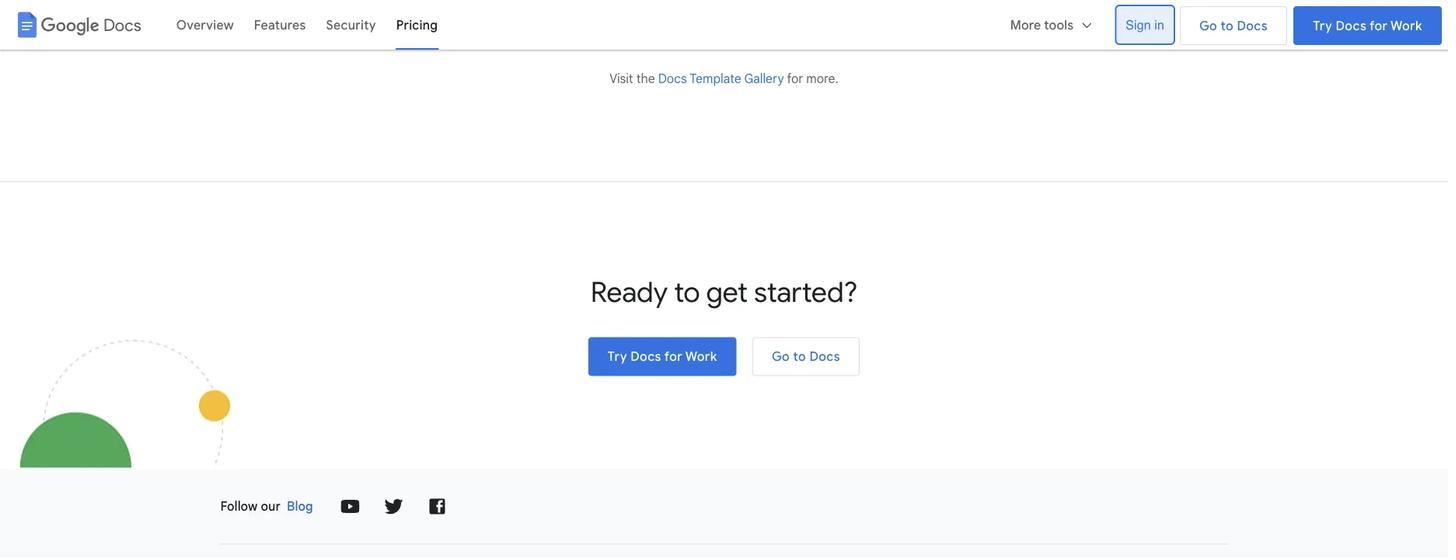 Task type: vqa. For each thing, say whether or not it's contained in the screenshot.
started?
yes



Task type: locate. For each thing, give the bounding box(es) containing it.
pricing link
[[386, 6, 448, 44]]

follow us on youtube image
[[341, 498, 360, 517]]

0 horizontal spatial for
[[664, 350, 683, 365]]

0 vertical spatial try
[[1313, 18, 1332, 33]]

0 horizontal spatial go
[[772, 350, 790, 365]]

for
[[1370, 18, 1388, 33], [787, 72, 803, 87], [664, 350, 683, 365]]

0 vertical spatial go
[[1199, 18, 1217, 33]]

get
[[706, 275, 748, 311]]

0 horizontal spatial to
[[674, 275, 700, 311]]

1 vertical spatial go to docs
[[772, 350, 840, 365]]

0 horizontal spatial go to docs link
[[752, 338, 860, 377]]

blog
[[287, 500, 313, 515]]

try docs for work
[[1313, 18, 1422, 33], [608, 350, 717, 365]]

2 vertical spatial to
[[793, 350, 806, 365]]

try for topmost try docs for work link
[[1313, 18, 1332, 33]]

2 horizontal spatial to
[[1221, 18, 1234, 33]]

1 horizontal spatial work
[[1391, 18, 1422, 33]]

go to docs down started?
[[772, 350, 840, 365]]

0 vertical spatial to
[[1221, 18, 1234, 33]]

1 vertical spatial work
[[685, 350, 717, 365]]

0 horizontal spatial try
[[608, 350, 627, 365]]

go to docs link for try docs for work
[[752, 338, 860, 377]]

to
[[1221, 18, 1234, 33], [674, 275, 700, 311], [793, 350, 806, 365]]

docs
[[103, 14, 141, 35], [1237, 18, 1268, 33], [1336, 18, 1367, 33], [658, 72, 687, 87], [631, 350, 661, 365], [809, 350, 840, 365]]

0 vertical spatial go to docs
[[1199, 18, 1268, 33]]

more.
[[806, 72, 838, 87]]

try docs for work link
[[1294, 6, 1442, 45], [588, 338, 737, 377]]

1 vertical spatial to
[[674, 275, 700, 311]]

0 horizontal spatial go to docs
[[772, 350, 840, 365]]

go to docs right in at the top of page
[[1199, 18, 1268, 33]]

work for topmost try docs for work link
[[1391, 18, 1422, 33]]

1 horizontal spatial try docs for work
[[1313, 18, 1422, 33]]

overview link
[[166, 6, 244, 44]]

0 vertical spatial go to docs link
[[1180, 6, 1287, 45]]

1 horizontal spatial to
[[793, 350, 806, 365]]

to right in at the top of page
[[1221, 18, 1234, 33]]

0 horizontal spatial try docs for work
[[608, 350, 717, 365]]

docs template projects image
[[228, 0, 464, 23]]

template
[[690, 72, 741, 87]]

1 vertical spatial for
[[787, 72, 803, 87]]

go right in at the top of page
[[1199, 18, 1217, 33]]

go to docs for try docs for work
[[772, 350, 840, 365]]

1 horizontal spatial try
[[1313, 18, 1332, 33]]

go to docs link right in at the top of page
[[1180, 6, 1287, 45]]

24px image
[[1080, 18, 1094, 32]]

1 vertical spatial go to docs link
[[752, 338, 860, 377]]

work
[[1391, 18, 1422, 33], [685, 350, 717, 365]]

to for in
[[1221, 18, 1234, 33]]

list
[[149, 0, 1116, 50], [332, 489, 1228, 526]]

go down started?
[[772, 350, 790, 365]]

follow us on twitter image
[[385, 498, 403, 517]]

1 vertical spatial try
[[608, 350, 627, 365]]

to left get
[[674, 275, 700, 311]]

0 vertical spatial for
[[1370, 18, 1388, 33]]

0 horizontal spatial work
[[685, 350, 717, 365]]

1 horizontal spatial go to docs link
[[1180, 6, 1287, 45]]

ready to get started?
[[591, 275, 858, 311]]

more
[[1010, 17, 1041, 33]]

pricing
[[396, 17, 438, 33]]

our
[[261, 500, 281, 515]]

0 vertical spatial work
[[1391, 18, 1422, 33]]

follow our blog
[[220, 500, 313, 515]]

0 vertical spatial list
[[149, 0, 1116, 50]]

go to docs link
[[1180, 6, 1287, 45], [752, 338, 860, 377]]

try docs for work for topmost try docs for work link
[[1313, 18, 1422, 33]]

1 vertical spatial try docs for work
[[608, 350, 717, 365]]

docs link
[[6, 6, 148, 44]]

2 vertical spatial for
[[664, 350, 683, 365]]

1 horizontal spatial try docs for work link
[[1294, 6, 1442, 45]]

go
[[1199, 18, 1217, 33], [772, 350, 790, 365]]

1 horizontal spatial go to docs
[[1199, 18, 1268, 33]]

follow
[[220, 500, 258, 515]]

for for topmost try docs for work link
[[1370, 18, 1388, 33]]

1 horizontal spatial go
[[1199, 18, 1217, 33]]

go to docs link down started?
[[752, 338, 860, 377]]

0 vertical spatial try docs for work
[[1313, 18, 1422, 33]]

try
[[1313, 18, 1332, 33], [608, 350, 627, 365]]

follow us on facebook image
[[428, 498, 447, 517]]

2 horizontal spatial for
[[1370, 18, 1388, 33]]

1 vertical spatial try docs for work link
[[588, 338, 737, 377]]

0 vertical spatial try docs for work link
[[1294, 6, 1442, 45]]

in
[[1155, 17, 1164, 32]]

to down started?
[[793, 350, 806, 365]]

list containing overview
[[149, 0, 1116, 50]]

1 vertical spatial go
[[772, 350, 790, 365]]

ready
[[591, 275, 668, 311]]

go to docs
[[1199, 18, 1268, 33], [772, 350, 840, 365]]



Task type: describe. For each thing, give the bounding box(es) containing it.
docs icon image
[[13, 11, 41, 39]]

features
[[254, 17, 306, 33]]

blog link
[[287, 498, 313, 517]]

work for try docs for work link to the left
[[685, 350, 717, 365]]

the
[[636, 72, 655, 87]]

more tools
[[1010, 17, 1074, 33]]

started?
[[754, 275, 858, 311]]

go for try docs for work
[[772, 350, 790, 365]]

gallery
[[744, 72, 784, 87]]

go for sign in
[[1199, 18, 1217, 33]]

visit
[[610, 72, 633, 87]]

sign in link
[[1116, 6, 1174, 44]]

more tools link
[[1000, 6, 1104, 44]]

to for docs
[[793, 350, 806, 365]]

try for try docs for work link to the left
[[608, 350, 627, 365]]

security
[[326, 17, 376, 33]]

docs template reports image
[[984, 0, 1220, 23]]

go to docs link for sign in
[[1180, 6, 1287, 45]]

try docs for work for try docs for work link to the left
[[608, 350, 717, 365]]

for for try docs for work link to the left
[[664, 350, 683, 365]]

sign in
[[1126, 17, 1164, 32]]

visit the docs template gallery for more.
[[610, 72, 838, 87]]

go to docs for sign in
[[1199, 18, 1268, 33]]

security link
[[316, 6, 386, 44]]

sign
[[1126, 17, 1151, 32]]

overview
[[176, 17, 234, 33]]

docs inside docs link
[[103, 14, 141, 35]]

1 vertical spatial list
[[332, 489, 1228, 526]]

1 horizontal spatial for
[[787, 72, 803, 87]]

0 horizontal spatial try docs for work link
[[588, 338, 737, 377]]

features link
[[244, 6, 316, 44]]

tools
[[1044, 17, 1074, 33]]

docs template gallery link
[[658, 72, 784, 87]]



